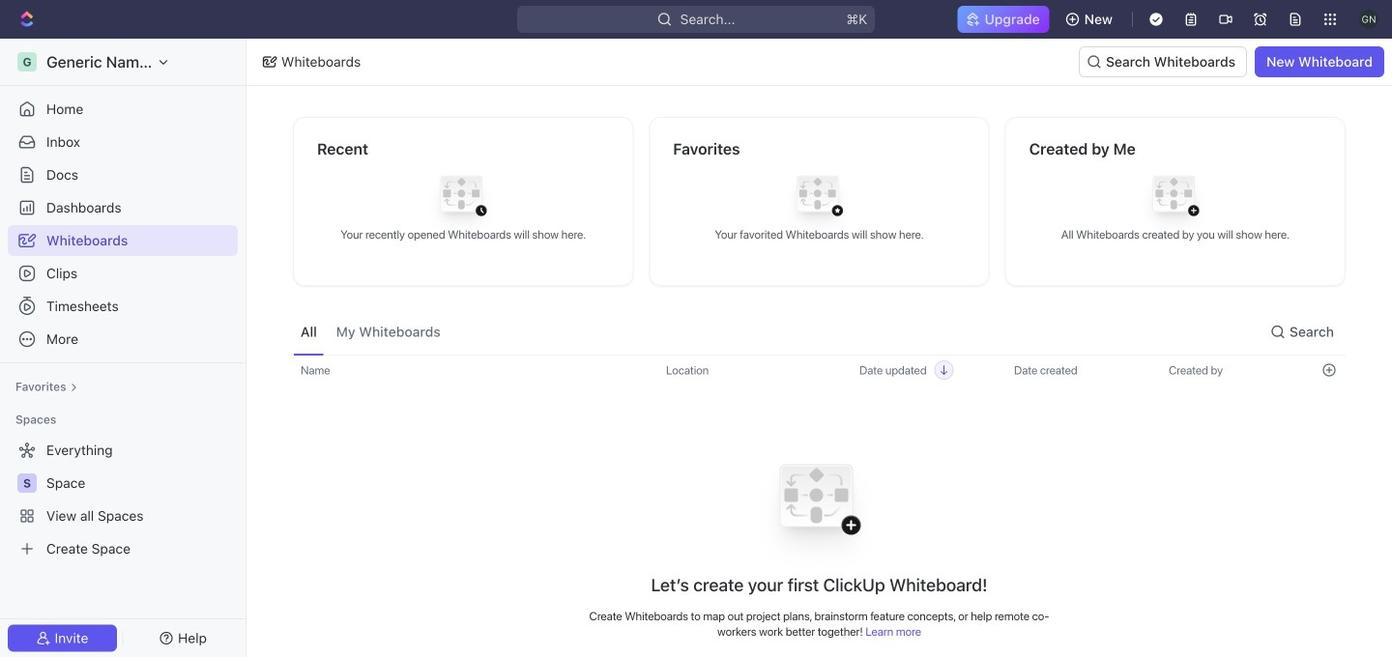 Task type: vqa. For each thing, say whether or not it's contained in the screenshot.
tree in Sidebar navigation
yes



Task type: describe. For each thing, give the bounding box(es) containing it.
generic name's workspace, , element
[[17, 52, 37, 72]]

space, , element
[[17, 474, 37, 493]]

no recent whiteboards image
[[425, 161, 502, 238]]

no favorited whiteboards image
[[781, 161, 858, 238]]

no created by me whiteboards image
[[1137, 161, 1214, 238]]

tree inside sidebar navigation
[[8, 435, 238, 565]]

2 row from the top
[[293, 439, 1346, 658]]

no data image
[[759, 439, 880, 574]]



Task type: locate. For each thing, give the bounding box(es) containing it.
0 vertical spatial row
[[293, 355, 1346, 386]]

1 vertical spatial row
[[293, 439, 1346, 658]]

table
[[293, 355, 1346, 658]]

sidebar navigation
[[0, 39, 250, 658]]

tree
[[8, 435, 238, 565]]

tab list
[[293, 309, 448, 355]]

1 row from the top
[[293, 355, 1346, 386]]

row
[[293, 355, 1346, 386], [293, 439, 1346, 658]]



